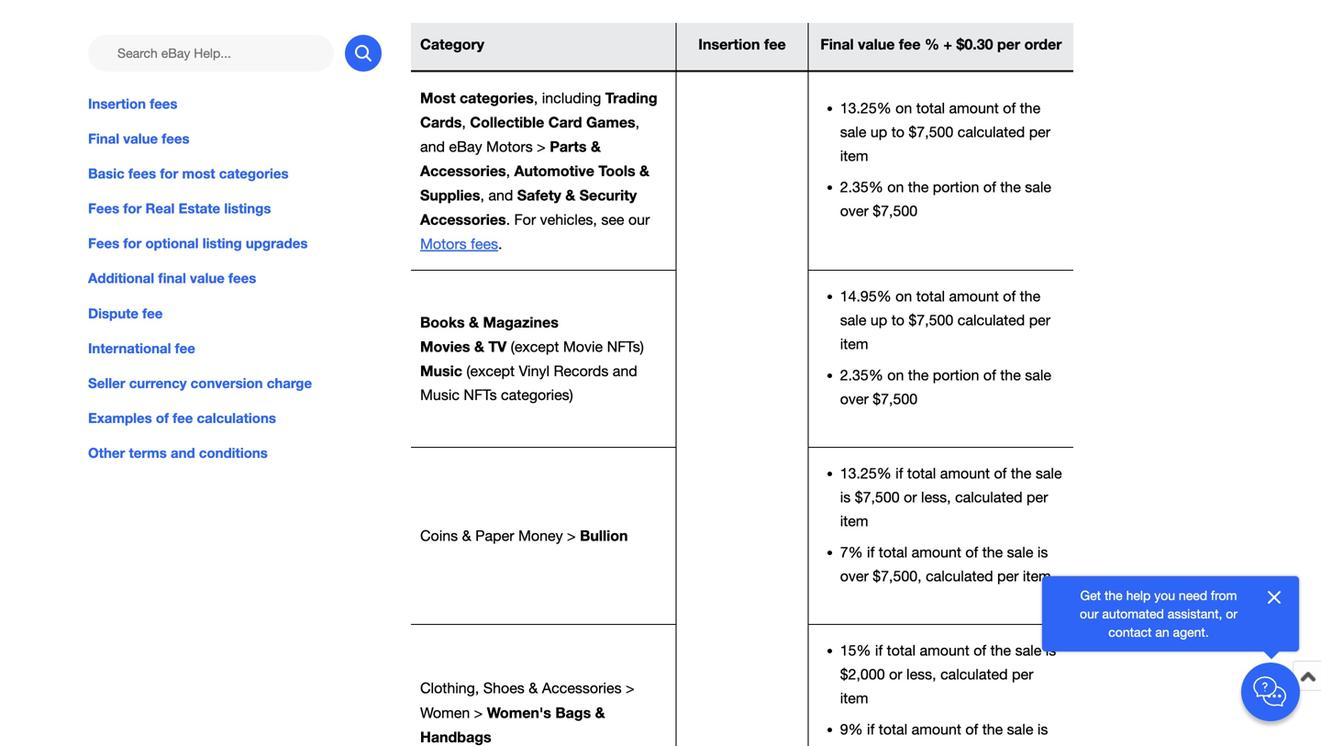 Task type: describe. For each thing, give the bounding box(es) containing it.
& inside automotive tools & supplies
[[640, 162, 650, 179]]

2.35% on the portion of the sale over $7,500 for 13.25%
[[840, 179, 1052, 219]]

sale inside 13.25% on total amount of the sale up to $7,500 calculated per item
[[840, 124, 867, 140]]

item inside 15% if total amount of the sale is $2,000 or less, calculated per item
[[840, 690, 869, 707]]

& inside clothing, shoes & accessories > women >
[[529, 680, 538, 697]]

total for 7% if total amount of the sale is over $7,500, calculated per item
[[879, 544, 908, 561]]

women's bags & handbags
[[420, 704, 605, 746]]

of inside examples of fee calculations link
[[156, 410, 169, 426]]

if for 13.25%
[[896, 465, 903, 482]]

conditions
[[199, 445, 268, 461]]

1 music from the top
[[420, 362, 462, 380]]

trading cards
[[420, 89, 658, 131]]

per inside 7% if total amount of the sale is over $7,500, calculated per item
[[998, 567, 1019, 584]]

item for 7% if total amount of the sale is over $7,500, calculated per item
[[1023, 567, 1051, 584]]

per inside 15% if total amount of the sale is $2,000 or less, calculated per item
[[1012, 666, 1034, 683]]

trading
[[606, 89, 658, 106]]

13.25% if total amount of the sale is $7,500 or less, calculated per item
[[840, 465, 1062, 529]]

international fee link
[[88, 338, 382, 358]]

order
[[1025, 36, 1062, 53]]

money
[[518, 527, 563, 544]]

fees for optional listing upgrades
[[88, 235, 308, 252]]

per inside 13.25% on total amount of the sale up to $7,500 calculated per item
[[1029, 124, 1051, 140]]

and for , and ebay motors >
[[420, 138, 445, 155]]

of inside 13.25% on total amount of the sale up to $7,500 calculated per item
[[1003, 100, 1016, 117]]

9% if total amount of the sale is over $2,000, calculated per item
[[840, 721, 1051, 746]]

, for , collectible card games
[[462, 114, 466, 131]]

most
[[182, 165, 215, 182]]

motors inside . for vehicles, see our motors fees .
[[420, 235, 467, 252]]

safety
[[517, 186, 561, 204]]

our inside . for vehicles, see our motors fees .
[[629, 211, 650, 228]]

total for 13.25% on total amount of the sale up to $7,500 calculated per item
[[917, 100, 945, 117]]

$7,500 inside 13.25% on total amount of the sale up to $7,500 calculated per item
[[909, 124, 954, 140]]

for for real
[[123, 200, 142, 217]]

conversion
[[191, 375, 263, 391]]

to for 14.95%
[[892, 311, 905, 328]]

(except inside books & magazines movies & tv (except movie nfts)
[[511, 338, 559, 355]]

of inside 9% if total amount of the sale is over $2,000, calculated per item
[[966, 721, 979, 738]]

item for 13.25% on total amount of the sale up to $7,500 calculated per item
[[840, 147, 869, 164]]

on inside 13.25% on total amount of the sale up to $7,500 calculated per item
[[896, 100, 912, 117]]

an
[[1156, 625, 1170, 640]]

accessories for clothing,
[[542, 680, 622, 697]]

optional
[[145, 235, 199, 252]]

or inside "get the help you need from our automated assistant, or contact an agent."
[[1226, 606, 1238, 621]]

paper
[[476, 527, 514, 544]]

amount for 13.25% on total amount of the sale up to $7,500 calculated per item
[[949, 100, 999, 117]]

> for coins & paper money > bullion
[[567, 527, 576, 544]]

per inside 9% if total amount of the sale is over $2,000, calculated per item
[[998, 745, 1019, 746]]

over inside 9% if total amount of the sale is over $2,000, calculated per item
[[840, 745, 869, 746]]

, for , and ebay motors >
[[636, 114, 640, 131]]

the inside 9% if total amount of the sale is over $2,000, calculated per item
[[983, 721, 1003, 738]]

you
[[1155, 588, 1176, 603]]

7%
[[840, 544, 863, 561]]

, collectible card games
[[462, 113, 636, 131]]

if for 15%
[[875, 642, 883, 659]]

amount for 7% if total amount of the sale is over $7,500, calculated per item
[[912, 544, 962, 561]]

need
[[1179, 588, 1208, 603]]

amount for 14.95% on total amount of the sale up to $7,500 calculated per item
[[949, 288, 999, 305]]

0 horizontal spatial .
[[498, 235, 502, 252]]

ebay
[[449, 138, 482, 155]]

is for 13.25% if total amount of the sale is $7,500 or less, calculated per item
[[840, 489, 851, 506]]

coins & paper money > bullion
[[420, 527, 628, 544]]

to for 13.25%
[[892, 124, 905, 140]]

motors fees link
[[420, 235, 498, 252]]

13.25% on total amount of the sale up to $7,500 calculated per item
[[840, 100, 1051, 164]]

women
[[420, 704, 470, 721]]

, for , and
[[480, 187, 484, 204]]

shoes
[[483, 680, 525, 697]]

per inside 13.25% if total amount of the sale is $7,500 or less, calculated per item
[[1027, 489, 1048, 506]]

or for bullion
[[904, 489, 917, 506]]

most
[[420, 89, 456, 106]]

accessories inside parts & accessories
[[420, 162, 506, 179]]

movies
[[420, 338, 470, 355]]

final for final value fee % + $0.30 per order
[[821, 36, 854, 53]]

coins
[[420, 527, 458, 544]]

listing
[[203, 235, 242, 252]]

sale inside 9% if total amount of the sale is over $2,000, calculated per item
[[1007, 721, 1034, 738]]

of inside 14.95% on total amount of the sale up to $7,500 calculated per item
[[1003, 288, 1016, 305]]

total for 14.95% on total amount of the sale up to $7,500 calculated per item
[[917, 288, 945, 305]]

14.95%
[[840, 288, 892, 305]]

additional final value fees link
[[88, 268, 382, 288]]

value for fees
[[123, 130, 158, 147]]

the inside 13.25% on total amount of the sale up to $7,500 calculated per item
[[1020, 100, 1041, 117]]

tools
[[599, 162, 636, 179]]

games
[[586, 113, 636, 131]]

final value fee % + $0.30 per order
[[821, 36, 1062, 53]]

category
[[420, 36, 485, 53]]

basic
[[88, 165, 125, 182]]

on inside 14.95% on total amount of the sale up to $7,500 calculated per item
[[896, 288, 912, 305]]

examples of fee calculations link
[[88, 408, 382, 428]]

calculated inside 13.25% if total amount of the sale is $7,500 or less, calculated per item
[[955, 489, 1023, 506]]

other terms and conditions link
[[88, 443, 382, 463]]

accessories for safety
[[420, 211, 506, 228]]

cards
[[420, 113, 462, 131]]

automated
[[1103, 606, 1164, 621]]

(except vinyl records and music nfts categories)
[[420, 363, 638, 404]]

vehicles,
[[540, 211, 597, 228]]

music inside (except vinyl records and music nfts categories)
[[420, 387, 460, 404]]

, and ebay motors >
[[420, 114, 640, 155]]

parts
[[550, 138, 587, 155]]

amount for 9% if total amount of the sale is over $2,000, calculated per item
[[912, 721, 962, 738]]

insertion fee
[[699, 36, 786, 53]]

card
[[549, 113, 582, 131]]

insertion for insertion fees
[[88, 95, 146, 112]]

over inside 7% if total amount of the sale is over $7,500, calculated per item
[[840, 567, 869, 584]]

of inside 7% if total amount of the sale is over $7,500, calculated per item
[[966, 544, 979, 561]]

up for 14.95%
[[871, 311, 888, 328]]

currency
[[129, 375, 187, 391]]

fees for optional listing upgrades link
[[88, 233, 382, 254]]

handbags
[[420, 728, 492, 746]]

basic fees for most categories link
[[88, 163, 382, 184]]

calculated for 14.95% on total amount of the sale up to $7,500 calculated per item
[[958, 311, 1025, 328]]

including
[[542, 89, 601, 106]]

& inside women's bags & handbags
[[595, 704, 605, 721]]

0 vertical spatial .
[[506, 211, 510, 228]]

bags
[[556, 704, 591, 721]]

dispute fee link
[[88, 303, 382, 323]]

for
[[514, 211, 536, 228]]

books
[[420, 313, 465, 331]]

other terms and conditions
[[88, 445, 268, 461]]

assistant,
[[1168, 606, 1223, 621]]

2.35% for 14.95% on total amount of the sale up to $7,500 calculated per item
[[840, 366, 884, 383]]

clothing,
[[420, 680, 479, 697]]

the inside 13.25% if total amount of the sale is $7,500 or less, calculated per item
[[1011, 465, 1032, 482]]

calculated for 7% if total amount of the sale is over $7,500, calculated per item
[[926, 567, 994, 584]]

contact
[[1109, 625, 1152, 640]]

agent.
[[1173, 625, 1209, 640]]

insertion for insertion fee
[[699, 36, 760, 53]]

1 over from the top
[[840, 202, 869, 219]]

from
[[1211, 588, 1238, 603]]

categories)
[[501, 387, 573, 404]]

automotive tools & supplies
[[420, 162, 650, 204]]

fees inside additional final value fees "link"
[[229, 270, 256, 287]]

and inside 'link'
[[171, 445, 195, 461]]

fees inside . for vehicles, see our motors fees .
[[471, 235, 498, 252]]

portion for 13.25%
[[933, 179, 980, 196]]

seller currency conversion charge
[[88, 375, 312, 391]]

$0.30
[[957, 36, 993, 53]]

real
[[145, 200, 175, 217]]

and for , and
[[489, 187, 513, 204]]

safety & security accessories
[[420, 186, 637, 228]]

collectible
[[470, 113, 545, 131]]

insertion fees link
[[88, 94, 382, 114]]

supplies
[[420, 186, 480, 204]]

other
[[88, 445, 125, 461]]

dispute fee
[[88, 305, 163, 321]]

nfts)
[[607, 338, 644, 355]]



Task type: vqa. For each thing, say whether or not it's contained in the screenshot.
description
no



Task type: locate. For each thing, give the bounding box(es) containing it.
2 vertical spatial for
[[123, 235, 142, 252]]

(except inside (except vinyl records and music nfts categories)
[[467, 363, 515, 380]]

the inside "get the help you need from our automated assistant, or contact an agent."
[[1105, 588, 1123, 603]]

and down examples of fee calculations
[[171, 445, 195, 461]]

, inside , collectible card games
[[462, 114, 466, 131]]

music down movies
[[420, 362, 462, 380]]

and down the cards
[[420, 138, 445, 155]]

estate
[[179, 200, 220, 217]]

help
[[1127, 588, 1151, 603]]

2 2.35% on the portion of the sale over $7,500 from the top
[[840, 366, 1052, 407]]

2.35% on the portion of the sale over $7,500
[[840, 179, 1052, 219], [840, 366, 1052, 407]]

item
[[840, 147, 869, 164], [840, 335, 869, 352], [840, 512, 869, 529], [1023, 567, 1051, 584], [840, 690, 869, 707], [1023, 745, 1051, 746]]

0 vertical spatial categories
[[460, 89, 534, 106]]

1 vertical spatial and
[[489, 187, 513, 204]]

if inside 9% if total amount of the sale is over $2,000, calculated per item
[[867, 721, 875, 738]]

1 vertical spatial or
[[1226, 606, 1238, 621]]

is
[[840, 489, 851, 506], [1038, 544, 1048, 561], [1046, 642, 1057, 659], [1038, 721, 1048, 738]]

0 horizontal spatial final
[[88, 130, 119, 147]]

1 horizontal spatial insertion
[[699, 36, 760, 53]]

13.25% for up
[[840, 100, 892, 117]]

$2,000,
[[873, 745, 922, 746]]

, and
[[480, 187, 517, 204]]

is inside 15% if total amount of the sale is $2,000 or less, calculated per item
[[1046, 642, 1057, 659]]

1 vertical spatial insertion
[[88, 95, 146, 112]]

final value fees
[[88, 130, 190, 147]]

is inside 9% if total amount of the sale is over $2,000, calculated per item
[[1038, 721, 1048, 738]]

books & magazines movies & tv (except movie nfts)
[[420, 313, 644, 355]]

fee for insertion fee
[[764, 36, 786, 53]]

1 horizontal spatial value
[[190, 270, 225, 287]]

amount for 15% if total amount of the sale is $2,000 or less, calculated per item
[[920, 642, 970, 659]]

fees up additional
[[88, 235, 119, 252]]

fees down basic
[[88, 200, 119, 217]]

sale inside 15% if total amount of the sale is $2,000 or less, calculated per item
[[1016, 642, 1042, 659]]

1 vertical spatial value
[[123, 130, 158, 147]]

2 13.25% from the top
[[840, 465, 892, 482]]

0 vertical spatial portion
[[933, 179, 980, 196]]

0 vertical spatial motors
[[486, 138, 533, 155]]

2 vertical spatial or
[[889, 666, 903, 683]]

on down 14.95% on total amount of the sale up to $7,500 calculated per item
[[888, 366, 904, 383]]

1 13.25% from the top
[[840, 100, 892, 117]]

1 horizontal spatial or
[[904, 489, 917, 506]]

value down "insertion fees" at the left top of the page
[[123, 130, 158, 147]]

for inside basic fees for most categories link
[[160, 165, 178, 182]]

insertion fees
[[88, 95, 178, 112]]

& right the parts
[[591, 138, 601, 155]]

is for 7% if total amount of the sale is over $7,500, calculated per item
[[1038, 544, 1048, 561]]

of inside 15% if total amount of the sale is $2,000 or less, calculated per item
[[974, 642, 987, 659]]

1 vertical spatial 2.35% on the portion of the sale over $7,500
[[840, 366, 1052, 407]]

0 horizontal spatial our
[[629, 211, 650, 228]]

on right 14.95%
[[896, 288, 912, 305]]

on down final value fee % + $0.30 per order
[[896, 100, 912, 117]]

calculated inside 13.25% on total amount of the sale up to $7,500 calculated per item
[[958, 124, 1025, 140]]

(except
[[511, 338, 559, 355], [467, 363, 515, 380]]

categories up listings
[[219, 165, 289, 182]]

is for 9% if total amount of the sale is over $2,000, calculated per item
[[1038, 721, 1048, 738]]

Search eBay Help... text field
[[88, 35, 334, 72]]

2 music from the top
[[420, 387, 460, 404]]

& right tools
[[640, 162, 650, 179]]

1 vertical spatial (except
[[467, 363, 515, 380]]

1 portion from the top
[[933, 179, 980, 196]]

to
[[892, 124, 905, 140], [892, 311, 905, 328]]

1 vertical spatial categories
[[219, 165, 289, 182]]

$7,500,
[[873, 567, 922, 584]]

international
[[88, 340, 171, 356]]

movie
[[563, 338, 603, 355]]

or inside 13.25% if total amount of the sale is $7,500 or less, calculated per item
[[904, 489, 917, 506]]

value right final
[[190, 270, 225, 287]]

of
[[1003, 100, 1016, 117], [984, 179, 997, 196], [1003, 288, 1016, 305], [984, 366, 997, 383], [156, 410, 169, 426], [994, 465, 1007, 482], [966, 544, 979, 561], [974, 642, 987, 659], [966, 721, 979, 738]]

1 vertical spatial accessories
[[420, 211, 506, 228]]

item for 14.95% on total amount of the sale up to $7,500 calculated per item
[[840, 335, 869, 352]]

total inside 13.25% on total amount of the sale up to $7,500 calculated per item
[[917, 100, 945, 117]]

1 vertical spatial our
[[1080, 606, 1099, 621]]

magazines
[[483, 313, 559, 331]]

1 vertical spatial up
[[871, 311, 888, 328]]

fees for fees for real estate listings
[[88, 200, 119, 217]]

& left tv
[[474, 338, 484, 355]]

seller
[[88, 375, 125, 391]]

fee for dispute fee
[[142, 305, 163, 321]]

fees inside final value fees link
[[162, 130, 190, 147]]

2.35% on the portion of the sale over $7,500 for 14.95%
[[840, 366, 1052, 407]]

total inside 13.25% if total amount of the sale is $7,500 or less, calculated per item
[[908, 465, 936, 482]]

. down safety & security accessories
[[498, 235, 502, 252]]

(except down tv
[[467, 363, 515, 380]]

1 vertical spatial portion
[[933, 366, 980, 383]]

categories up the collectible
[[460, 89, 534, 106]]

2 vertical spatial accessories
[[542, 680, 622, 697]]

and inside the , and ebay motors >
[[420, 138, 445, 155]]

0 vertical spatial final
[[821, 36, 854, 53]]

fee for international fee
[[175, 340, 195, 356]]

2 up from the top
[[871, 311, 888, 328]]

accessories up bags
[[542, 680, 622, 697]]

amount inside 7% if total amount of the sale is over $7,500, calculated per item
[[912, 544, 962, 561]]

item inside 14.95% on total amount of the sale up to $7,500 calculated per item
[[840, 335, 869, 352]]

less, inside 13.25% if total amount of the sale is $7,500 or less, calculated per item
[[921, 489, 951, 506]]

if inside 15% if total amount of the sale is $2,000 or less, calculated per item
[[875, 642, 883, 659]]

per inside 14.95% on total amount of the sale up to $7,500 calculated per item
[[1029, 311, 1051, 328]]

fees up basic fees for most categories
[[162, 130, 190, 147]]

is inside 13.25% if total amount of the sale is $7,500 or less, calculated per item
[[840, 489, 851, 506]]

0 vertical spatial less,
[[921, 489, 951, 506]]

music
[[420, 362, 462, 380], [420, 387, 460, 404]]

our right the see
[[629, 211, 650, 228]]

less, for bullion
[[921, 489, 951, 506]]

sale inside 7% if total amount of the sale is over $7,500, calculated per item
[[1007, 544, 1034, 561]]

women's
[[487, 704, 551, 721]]

for left real
[[123, 200, 142, 217]]

2 horizontal spatial and
[[489, 187, 513, 204]]

accessories up motors fees link
[[420, 211, 506, 228]]

1 2.35% on the portion of the sale over $7,500 from the top
[[840, 179, 1052, 219]]

tv
[[489, 338, 507, 355]]

total inside 14.95% on total amount of the sale up to $7,500 calculated per item
[[917, 288, 945, 305]]

amount
[[949, 100, 999, 117], [949, 288, 999, 305], [940, 465, 990, 482], [912, 544, 962, 561], [920, 642, 970, 659], [912, 721, 962, 738]]

1 vertical spatial .
[[498, 235, 502, 252]]

1 horizontal spatial our
[[1080, 606, 1099, 621]]

+
[[944, 36, 953, 53]]

the inside 15% if total amount of the sale is $2,000 or less, calculated per item
[[991, 642, 1011, 659]]

2 2.35% from the top
[[840, 366, 884, 383]]

(except down magazines
[[511, 338, 559, 355]]

nfts
[[464, 387, 497, 404]]

2 horizontal spatial or
[[1226, 606, 1238, 621]]

& inside parts & accessories
[[591, 138, 601, 155]]

our
[[629, 211, 650, 228], [1080, 606, 1099, 621]]

2.35%
[[840, 179, 884, 196], [840, 366, 884, 383]]

or right $2,000
[[889, 666, 903, 683]]

total for 15% if total amount of the sale is $2,000 or less, calculated per item
[[887, 642, 916, 659]]

sale inside 14.95% on total amount of the sale up to $7,500 calculated per item
[[840, 311, 867, 328]]

amount inside 9% if total amount of the sale is over $2,000, calculated per item
[[912, 721, 962, 738]]

0 vertical spatial insertion
[[699, 36, 760, 53]]

7% if total amount of the sale is over $7,500, calculated per item
[[840, 544, 1051, 584]]

, for ,
[[506, 162, 514, 179]]

1 horizontal spatial and
[[420, 138, 445, 155]]

item inside 7% if total amount of the sale is over $7,500, calculated per item
[[1023, 567, 1051, 584]]

1 horizontal spatial .
[[506, 211, 510, 228]]

additional
[[88, 270, 154, 287]]

0 horizontal spatial categories
[[219, 165, 289, 182]]

0 vertical spatial 13.25%
[[840, 100, 892, 117]]

15%
[[840, 642, 871, 659]]

charge
[[267, 375, 312, 391]]

1 horizontal spatial categories
[[460, 89, 534, 106]]

2 over from the top
[[840, 390, 869, 407]]

1 to from the top
[[892, 124, 905, 140]]

up inside 14.95% on total amount of the sale up to $7,500 calculated per item
[[871, 311, 888, 328]]

examples
[[88, 410, 152, 426]]

1 up from the top
[[871, 124, 888, 140]]

0 vertical spatial for
[[160, 165, 178, 182]]

accessories inside safety & security accessories
[[420, 211, 506, 228]]

%
[[925, 36, 940, 53]]

if inside 13.25% if total amount of the sale is $7,500 or less, calculated per item
[[896, 465, 903, 482]]

fees down fees for optional listing upgrades link on the top left
[[229, 270, 256, 287]]

or up 7% if total amount of the sale is over $7,500, calculated per item
[[904, 489, 917, 506]]

our inside "get the help you need from our automated assistant, or contact an agent."
[[1080, 606, 1099, 621]]

& up women's on the bottom left of the page
[[529, 680, 538, 697]]

& inside safety & security accessories
[[566, 186, 576, 204]]

calculated inside 15% if total amount of the sale is $2,000 or less, calculated per item
[[941, 666, 1008, 683]]

fees inside basic fees for most categories link
[[128, 165, 156, 182]]

and down parts & accessories
[[489, 187, 513, 204]]

. left for
[[506, 211, 510, 228]]

, inside "most categories , including"
[[534, 89, 538, 106]]

value inside "link"
[[190, 270, 225, 287]]

calculations
[[197, 410, 276, 426]]

per
[[998, 36, 1021, 53], [1029, 124, 1051, 140], [1029, 311, 1051, 328], [1027, 489, 1048, 506], [998, 567, 1019, 584], [1012, 666, 1034, 683], [998, 745, 1019, 746]]

motors
[[486, 138, 533, 155], [420, 235, 467, 252]]

amount inside 13.25% if total amount of the sale is $7,500 or less, calculated per item
[[940, 465, 990, 482]]

motors inside the , and ebay motors >
[[486, 138, 533, 155]]

$2,000
[[840, 666, 885, 683]]

$7,500 inside 14.95% on total amount of the sale up to $7,500 calculated per item
[[909, 311, 954, 328]]

amount inside 15% if total amount of the sale is $2,000 or less, calculated per item
[[920, 642, 970, 659]]

0 vertical spatial value
[[858, 36, 895, 53]]

3 over from the top
[[840, 567, 869, 584]]

get the help you need from our automated assistant, or contact an agent.
[[1080, 588, 1238, 640]]

final value fees link
[[88, 129, 382, 149]]

, up , collectible card games
[[534, 89, 538, 106]]

terms
[[129, 445, 167, 461]]

0 vertical spatial to
[[892, 124, 905, 140]]

1 vertical spatial fees
[[88, 235, 119, 252]]

fees for fees for optional listing upgrades
[[88, 235, 119, 252]]

for up additional
[[123, 235, 142, 252]]

$7,500 inside 13.25% if total amount of the sale is $7,500 or less, calculated per item
[[855, 489, 900, 506]]

2 fees from the top
[[88, 235, 119, 252]]

accessories inside clothing, shoes & accessories > women >
[[542, 680, 622, 697]]

amount inside 14.95% on total amount of the sale up to $7,500 calculated per item
[[949, 288, 999, 305]]

0 vertical spatial or
[[904, 489, 917, 506]]

calculated inside 7% if total amount of the sale is over $7,500, calculated per item
[[926, 567, 994, 584]]

item inside 9% if total amount of the sale is over $2,000, calculated per item
[[1023, 745, 1051, 746]]

if inside 7% if total amount of the sale is over $7,500, calculated per item
[[867, 544, 875, 561]]

parts & accessories
[[420, 138, 601, 179]]

1 vertical spatial 13.25%
[[840, 465, 892, 482]]

if for 9%
[[867, 721, 875, 738]]

0 vertical spatial fees
[[88, 200, 119, 217]]

13.25% inside 13.25% on total amount of the sale up to $7,500 calculated per item
[[840, 100, 892, 117]]

value left '%'
[[858, 36, 895, 53]]

total inside 15% if total amount of the sale is $2,000 or less, calculated per item
[[887, 642, 916, 659]]

value for fee
[[858, 36, 895, 53]]

calculated
[[958, 124, 1025, 140], [958, 311, 1025, 328], [955, 489, 1023, 506], [926, 567, 994, 584], [941, 666, 1008, 683], [926, 745, 994, 746]]

total for 9% if total amount of the sale is over $2,000, calculated per item
[[879, 721, 908, 738]]

0 horizontal spatial or
[[889, 666, 903, 683]]

calculated for 13.25% on total amount of the sale up to $7,500 calculated per item
[[958, 124, 1025, 140]]

accessories down ebay
[[420, 162, 506, 179]]

0 horizontal spatial and
[[171, 445, 195, 461]]

portion down 13.25% on total amount of the sale up to $7,500 calculated per item
[[933, 179, 980, 196]]

& up vehicles,
[[566, 186, 576, 204]]

0 vertical spatial 2.35%
[[840, 179, 884, 196]]

and
[[420, 138, 445, 155], [489, 187, 513, 204], [171, 445, 195, 461]]

of inside 13.25% if total amount of the sale is $7,500 or less, calculated per item
[[994, 465, 1007, 482]]

, down trading
[[636, 114, 640, 131]]

0 vertical spatial 2.35% on the portion of the sale over $7,500
[[840, 179, 1052, 219]]

fee
[[764, 36, 786, 53], [899, 36, 921, 53], [142, 305, 163, 321], [175, 340, 195, 356], [173, 410, 193, 426]]

our down the get at right
[[1080, 606, 1099, 621]]

is for 15% if total amount of the sale is $2,000 or less, calculated per item
[[1046, 642, 1057, 659]]

portion down 14.95% on total amount of the sale up to $7,500 calculated per item
[[933, 366, 980, 383]]

, up , and
[[506, 162, 514, 179]]

for left most
[[160, 165, 178, 182]]

up for 13.25%
[[871, 124, 888, 140]]

total inside 7% if total amount of the sale is over $7,500, calculated per item
[[879, 544, 908, 561]]

the inside 7% if total amount of the sale is over $7,500, calculated per item
[[983, 544, 1003, 561]]

portion for 14.95%
[[933, 366, 980, 383]]

&
[[591, 138, 601, 155], [640, 162, 650, 179], [566, 186, 576, 204], [469, 313, 479, 331], [474, 338, 484, 355], [462, 527, 471, 544], [529, 680, 538, 697], [595, 704, 605, 721]]

2.35% for 13.25% on total amount of the sale up to $7,500 calculated per item
[[840, 179, 884, 196]]

sale inside 13.25% if total amount of the sale is $7,500 or less, calculated per item
[[1036, 465, 1062, 482]]

1 vertical spatial music
[[420, 387, 460, 404]]

2.35% on the portion of the sale over $7,500 down 13.25% on total amount of the sale up to $7,500 calculated per item
[[840, 179, 1052, 219]]

1 vertical spatial 2.35%
[[840, 366, 884, 383]]

music left nfts
[[420, 387, 460, 404]]

most categories , including
[[420, 89, 606, 106]]

bullion
[[580, 527, 628, 544]]

& right bags
[[595, 704, 605, 721]]

$7,500
[[909, 124, 954, 140], [873, 202, 918, 219], [909, 311, 954, 328], [873, 390, 918, 407], [855, 489, 900, 506]]

total
[[917, 100, 945, 117], [917, 288, 945, 305], [908, 465, 936, 482], [879, 544, 908, 561], [887, 642, 916, 659], [879, 721, 908, 738]]

less, for women's bags & handbags
[[907, 666, 937, 683]]

2 vertical spatial and
[[171, 445, 195, 461]]

fees down , and
[[471, 235, 498, 252]]

1 horizontal spatial final
[[821, 36, 854, 53]]

0 vertical spatial and
[[420, 138, 445, 155]]

if for 7%
[[867, 544, 875, 561]]

1 vertical spatial motors
[[420, 235, 467, 252]]

to inside 14.95% on total amount of the sale up to $7,500 calculated per item
[[892, 311, 905, 328]]

item inside 13.25% if total amount of the sale is $7,500 or less, calculated per item
[[840, 512, 869, 529]]

0 vertical spatial our
[[629, 211, 650, 228]]

calculated inside 14.95% on total amount of the sale up to $7,500 calculated per item
[[958, 311, 1025, 328]]

2 portion from the top
[[933, 366, 980, 383]]

fees for real estate listings link
[[88, 198, 382, 219]]

final for final value fees
[[88, 130, 119, 147]]

or inside 15% if total amount of the sale is $2,000 or less, calculated per item
[[889, 666, 903, 683]]

less, inside 15% if total amount of the sale is $2,000 or less, calculated per item
[[907, 666, 937, 683]]

& right books
[[469, 313, 479, 331]]

0 vertical spatial music
[[420, 362, 462, 380]]

for inside fees for optional listing upgrades link
[[123, 235, 142, 252]]

1 2.35% from the top
[[840, 179, 884, 196]]

motors down the collectible
[[486, 138, 533, 155]]

0 horizontal spatial insertion
[[88, 95, 146, 112]]

if
[[896, 465, 903, 482], [867, 544, 875, 561], [875, 642, 883, 659], [867, 721, 875, 738]]

>
[[537, 138, 546, 155], [567, 527, 576, 544], [626, 680, 635, 697], [474, 704, 483, 721]]

0 vertical spatial (except
[[511, 338, 559, 355]]

get
[[1081, 588, 1101, 603]]

1 vertical spatial to
[[892, 311, 905, 328]]

> inside the , and ebay motors >
[[537, 138, 546, 155]]

less,
[[921, 489, 951, 506], [907, 666, 937, 683]]

amount inside 13.25% on total amount of the sale up to $7,500 calculated per item
[[949, 100, 999, 117]]

2 vertical spatial value
[[190, 270, 225, 287]]

fees
[[150, 95, 178, 112], [162, 130, 190, 147], [128, 165, 156, 182], [471, 235, 498, 252], [229, 270, 256, 287]]

, up ebay
[[462, 114, 466, 131]]

fees down the final value fees
[[128, 165, 156, 182]]

1 vertical spatial for
[[123, 200, 142, 217]]

or down from
[[1226, 606, 1238, 621]]

total for 13.25% if total amount of the sale is $7,500 or less, calculated per item
[[908, 465, 936, 482]]

14.95% on total amount of the sale up to $7,500 calculated per item
[[840, 288, 1051, 352]]

13.25% inside 13.25% if total amount of the sale is $7,500 or less, calculated per item
[[840, 465, 892, 482]]

fees up the final value fees
[[150, 95, 178, 112]]

, inside the , and ebay motors >
[[636, 114, 640, 131]]

final
[[821, 36, 854, 53], [88, 130, 119, 147]]

get the help you need from our automated assistant, or contact an agent. tooltip
[[1072, 586, 1246, 641]]

1 horizontal spatial motors
[[486, 138, 533, 155]]

2 horizontal spatial value
[[858, 36, 895, 53]]

1 vertical spatial final
[[88, 130, 119, 147]]

1 vertical spatial less,
[[907, 666, 937, 683]]

0 horizontal spatial motors
[[420, 235, 467, 252]]

.
[[506, 211, 510, 228], [498, 235, 502, 252]]

> for , and ebay motors >
[[537, 138, 546, 155]]

. for vehicles, see our motors fees .
[[420, 211, 650, 252]]

portion
[[933, 179, 980, 196], [933, 366, 980, 383]]

examples of fee calculations
[[88, 410, 276, 426]]

2 to from the top
[[892, 311, 905, 328]]

& right coins
[[462, 527, 471, 544]]

or
[[904, 489, 917, 506], [1226, 606, 1238, 621], [889, 666, 903, 683]]

on down 13.25% on total amount of the sale up to $7,500 calculated per item
[[888, 179, 904, 196]]

> for clothing, shoes & accessories > women >
[[626, 680, 635, 697]]

or for women's bags & handbags
[[889, 666, 903, 683]]

0 horizontal spatial value
[[123, 130, 158, 147]]

motors down the supplies
[[420, 235, 467, 252]]

up
[[871, 124, 888, 140], [871, 311, 888, 328]]

less, right $2,000
[[907, 666, 937, 683]]

for for optional
[[123, 235, 142, 252]]

2.35% on the portion of the sale over $7,500 down 14.95% on total amount of the sale up to $7,500 calculated per item
[[840, 366, 1052, 407]]

item inside 13.25% on total amount of the sale up to $7,500 calculated per item
[[840, 147, 869, 164]]

the inside 14.95% on total amount of the sale up to $7,500 calculated per item
[[1020, 288, 1041, 305]]

4 over from the top
[[840, 745, 869, 746]]

0 vertical spatial accessories
[[420, 162, 506, 179]]

amount for 13.25% if total amount of the sale is $7,500 or less, calculated per item
[[940, 465, 990, 482]]

, down parts & accessories
[[480, 187, 484, 204]]

for inside fees for real estate listings link
[[123, 200, 142, 217]]

over
[[840, 202, 869, 219], [840, 390, 869, 407], [840, 567, 869, 584], [840, 745, 869, 746]]

less, up 7% if total amount of the sale is over $7,500, calculated per item
[[921, 489, 951, 506]]

1 fees from the top
[[88, 200, 119, 217]]

13.25% for is
[[840, 465, 892, 482]]

& inside coins & paper money > bullion
[[462, 527, 471, 544]]

is inside 7% if total amount of the sale is over $7,500, calculated per item
[[1038, 544, 1048, 561]]

0 vertical spatial up
[[871, 124, 888, 140]]

accessories
[[420, 162, 506, 179], [420, 211, 506, 228], [542, 680, 622, 697]]

fees inside insertion fees link
[[150, 95, 178, 112]]

item for 9% if total amount of the sale is over $2,000, calculated per item
[[1023, 745, 1051, 746]]

13.25%
[[840, 100, 892, 117], [840, 465, 892, 482]]

total inside 9% if total amount of the sale is over $2,000, calculated per item
[[879, 721, 908, 738]]

see
[[601, 211, 625, 228]]

calculated for 9% if total amount of the sale is over $2,000, calculated per item
[[926, 745, 994, 746]]



